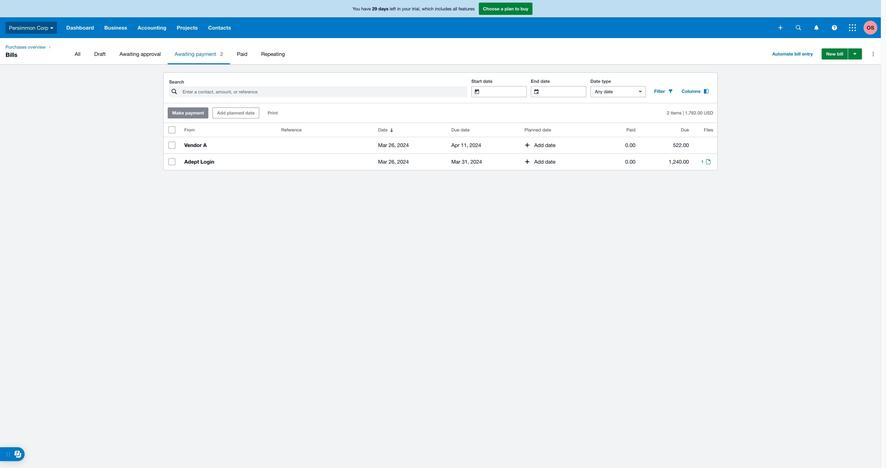 Task type: locate. For each thing, give the bounding box(es) containing it.
list of all the bills element
[[164, 123, 717, 170]]

banner
[[0, 0, 881, 38]]

0 horizontal spatial svg image
[[50, 27, 54, 29]]

menu
[[68, 44, 763, 64]]

navigation
[[0, 38, 881, 64]]

overflow menu image
[[866, 47, 880, 61]]

Enter a contact, amount, or reference field
[[182, 87, 467, 97]]

svg image
[[849, 24, 856, 31], [796, 25, 801, 30], [814, 25, 819, 30], [832, 25, 837, 30]]

file attachments image
[[705, 159, 712, 165]]

svg image
[[778, 26, 783, 30], [50, 27, 54, 29]]

None field
[[485, 87, 526, 97], [544, 87, 586, 97], [591, 87, 633, 97], [485, 87, 526, 97], [544, 87, 586, 97], [591, 87, 633, 97]]



Task type: vqa. For each thing, say whether or not it's contained in the screenshot.
svg image
yes



Task type: describe. For each thing, give the bounding box(es) containing it.
1 horizontal spatial svg image
[[778, 26, 783, 30]]



